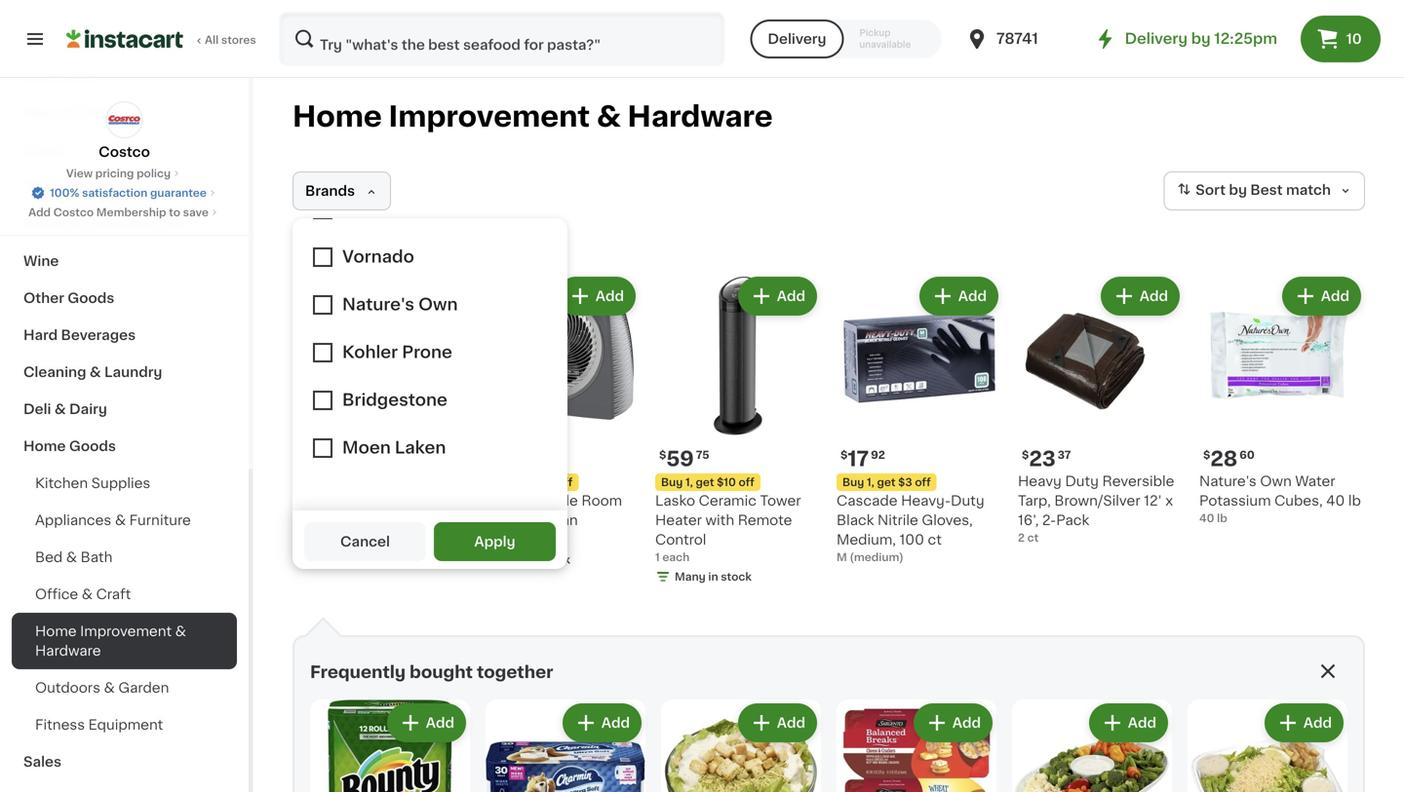 Task type: locate. For each thing, give the bounding box(es) containing it.
1 vertical spatial 40
[[1199, 513, 1214, 524]]

1 get from the left
[[514, 477, 533, 488]]

50 down culligan
[[293, 533, 307, 544]]

40 down potassium
[[1199, 513, 1214, 524]]

cubes
[[388, 475, 432, 489]]

delivery inside button
[[768, 32, 826, 46]]

1 horizontal spatial by
[[1229, 184, 1247, 197]]

& inside "link"
[[66, 551, 77, 565]]

all
[[205, 35, 219, 45]]

0 horizontal spatial costco
[[53, 207, 94, 218]]

1 horizontal spatial off
[[739, 477, 754, 488]]

0 horizontal spatial heater
[[474, 514, 521, 528]]

duty
[[1065, 475, 1099, 489], [951, 494, 984, 508]]

1 vertical spatial water
[[293, 494, 333, 508]]

home down deli
[[23, 440, 66, 453]]

water up the cubes,
[[1295, 475, 1335, 489]]

& inside "link"
[[115, 514, 126, 528]]

2 buy from the left
[[661, 477, 683, 488]]

tower
[[760, 494, 801, 508]]

0 vertical spatial in
[[527, 555, 537, 566]]

cleaning
[[23, 366, 86, 379]]

wine link
[[12, 243, 237, 280]]

by
[[1191, 32, 1211, 46], [1229, 184, 1247, 197]]

many down 'each'
[[675, 572, 706, 583]]

1 horizontal spatial water
[[1295, 475, 1335, 489]]

1 horizontal spatial care
[[351, 475, 384, 489]]

duty inside 'cascade heavy-duty black nitrile gloves, medium, 100 ct m (medium)'
[[951, 494, 984, 508]]

50 right salt,
[[433, 494, 451, 508]]

buy 1, get $10 off
[[661, 477, 754, 488]]

$ inside $ 23 37
[[1022, 450, 1029, 461]]

stock
[[539, 555, 570, 566], [721, 572, 752, 583]]

paper goods
[[23, 180, 115, 194]]

buy for 17
[[842, 477, 864, 488]]

1 vertical spatial home
[[23, 440, 66, 453]]

home inside home improvement & hardware
[[35, 625, 77, 639]]

2 horizontal spatial get
[[877, 477, 896, 488]]

fitness
[[35, 719, 85, 732]]

off right "$15"
[[557, 477, 573, 488]]

0 horizontal spatial many
[[493, 555, 524, 566]]

personal
[[88, 217, 150, 231]]

many in stock inside the product group
[[675, 572, 752, 583]]

3 get from the left
[[877, 477, 896, 488]]

ceramic
[[699, 494, 757, 508]]

guarantee
[[150, 188, 207, 198]]

0 horizontal spatial 50
[[293, 533, 307, 544]]

ct right 2
[[1027, 533, 1039, 544]]

$ for 23
[[1022, 450, 1029, 461]]

outdoors & garden link
[[12, 670, 237, 707]]

liquor
[[23, 143, 68, 157]]

0 horizontal spatial 40
[[1199, 513, 1214, 524]]

fan
[[553, 514, 578, 528]]

goods inside "link"
[[69, 440, 116, 453]]

0 horizontal spatial off
[[557, 477, 573, 488]]

deli
[[23, 403, 51, 416]]

$ for 59
[[659, 450, 666, 461]]

&
[[597, 103, 621, 131], [60, 106, 71, 120], [73, 217, 85, 231], [90, 366, 101, 379], [54, 403, 66, 416], [115, 514, 126, 528], [66, 551, 77, 565], [82, 588, 93, 602], [175, 625, 186, 639], [104, 682, 115, 695]]

home improvement & hardware down craft
[[35, 625, 186, 658]]

0 horizontal spatial buy
[[480, 477, 501, 488]]

3 1, from the left
[[867, 477, 874, 488]]

1 horizontal spatial buy
[[661, 477, 683, 488]]

ct inside 'cascade heavy-duty black nitrile gloves, medium, 100 ct m (medium)'
[[928, 533, 942, 547]]

$ up heavy
[[1022, 450, 1029, 461]]

10
[[1346, 32, 1362, 46]]

$ left the 75
[[659, 450, 666, 461]]

heavy duty reversible tarp, brown/silver 12' x 16', 2-pack 2 ct
[[1018, 475, 1174, 544]]

lb
[[1348, 494, 1361, 508], [1217, 513, 1227, 524], [293, 514, 305, 528], [310, 533, 320, 544]]

off right $10
[[739, 477, 754, 488]]

cider
[[75, 106, 113, 120]]

40 right the cubes,
[[1326, 494, 1345, 508]]

get left $10
[[696, 477, 714, 488]]

by for delivery
[[1191, 32, 1211, 46]]

hard beverages link
[[12, 317, 237, 354]]

beer
[[23, 106, 57, 120]]

2 vertical spatial goods
[[69, 440, 116, 453]]

1 vertical spatial many in stock
[[675, 572, 752, 583]]

0 vertical spatial stock
[[539, 555, 570, 566]]

1, up vornado
[[504, 477, 512, 488]]

1 horizontal spatial 1,
[[685, 477, 693, 488]]

get left "$15"
[[514, 477, 533, 488]]

1 vertical spatial hardware
[[35, 645, 101, 658]]

home down office
[[35, 625, 77, 639]]

get for 17
[[877, 477, 896, 488]]

1, up the cascade
[[867, 477, 874, 488]]

lasko
[[655, 494, 695, 508]]

outdoors & garden
[[35, 682, 169, 695]]

sort
[[1196, 184, 1226, 197]]

0 vertical spatial goods
[[68, 180, 115, 194]]

3 off from the left
[[915, 477, 931, 488]]

28
[[1210, 449, 1238, 469]]

product group containing 23
[[1018, 273, 1184, 546]]

by inside field
[[1229, 184, 1247, 197]]

delivery
[[1125, 32, 1188, 46], [768, 32, 826, 46]]

many in stock down 'each'
[[675, 572, 752, 583]]

home improvement & hardware down "search" field
[[293, 103, 773, 131]]

$15
[[535, 477, 554, 488]]

improvement down "search" field
[[389, 103, 590, 131]]

stock down (50)
[[539, 555, 570, 566]]

1 vertical spatial duty
[[951, 494, 984, 508]]

0 horizontal spatial stock
[[539, 555, 570, 566]]

stock down lasko ceramic tower heater with remote control 1 each
[[721, 572, 752, 583]]

outdoors
[[35, 682, 100, 695]]

0 vertical spatial home
[[293, 103, 382, 131]]

$ 17 92
[[841, 449, 885, 469]]

heater
[[474, 514, 521, 528], [655, 514, 702, 528]]

costco
[[99, 145, 150, 159], [53, 207, 94, 218]]

softener
[[336, 494, 396, 508]]

2 off from the left
[[739, 477, 754, 488]]

0 horizontal spatial 1,
[[504, 477, 512, 488]]

heater up control
[[655, 514, 702, 528]]

& for personal
[[73, 217, 85, 231]]

other
[[23, 292, 64, 305]]

1 horizontal spatial many
[[675, 572, 706, 583]]

1 heater from the left
[[474, 514, 521, 528]]

1, up lasko
[[685, 477, 693, 488]]

$ 23 37
[[1022, 449, 1071, 469]]

ct left increment quantity of culligan care cubes water softener salt, 50 lb "image"
[[377, 290, 391, 303]]

0 vertical spatial improvement
[[389, 103, 590, 131]]

paper
[[23, 180, 65, 194]]

product group
[[293, 273, 458, 546], [474, 273, 640, 572], [655, 273, 821, 589], [837, 273, 1002, 566], [1018, 273, 1184, 546], [1199, 273, 1365, 527], [310, 700, 470, 793], [486, 700, 645, 793], [661, 700, 821, 793], [837, 700, 997, 793], [1012, 700, 1172, 793], [1188, 700, 1348, 793]]

view pricing policy link
[[66, 166, 182, 181]]

2
[[1018, 533, 1025, 544]]

1 horizontal spatial stock
[[721, 572, 752, 583]]

by left 12:25pm
[[1191, 32, 1211, 46]]

1 horizontal spatial heater
[[655, 514, 702, 528]]

$ inside $ 28 60
[[1203, 450, 1210, 461]]

0 vertical spatial care
[[153, 217, 187, 231]]

100%
[[50, 188, 79, 198]]

$ left 92
[[841, 450, 848, 461]]

1 1, from the left
[[504, 477, 512, 488]]

1 inside lasko ceramic tower heater with remote control 1 each
[[655, 552, 660, 563]]

liquor link
[[12, 132, 237, 169]]

off for 59
[[739, 477, 754, 488]]

frequently bought together section
[[293, 618, 1365, 793]]

0 vertical spatial many
[[493, 555, 524, 566]]

hardware
[[627, 103, 773, 131], [35, 645, 101, 658]]

1 horizontal spatial improvement
[[389, 103, 590, 131]]

1 vertical spatial goods
[[68, 292, 114, 305]]

together
[[477, 665, 553, 681]]

1 horizontal spatial in
[[708, 572, 718, 583]]

& for furniture
[[115, 514, 126, 528]]

add button
[[558, 279, 634, 314], [740, 279, 815, 314], [921, 279, 997, 314], [1103, 279, 1178, 314], [1284, 279, 1359, 314], [389, 706, 464, 741], [564, 706, 640, 741], [740, 706, 815, 741], [915, 706, 991, 741], [1091, 706, 1166, 741], [1266, 706, 1342, 741]]

1 horizontal spatial 40
[[1326, 494, 1345, 508]]

0 vertical spatial by
[[1191, 32, 1211, 46]]

bed & bath link
[[12, 539, 237, 576]]

1 horizontal spatial many in stock
[[675, 572, 752, 583]]

heater inside lasko ceramic tower heater with remote control 1 each
[[655, 514, 702, 528]]

0 vertical spatial home improvement & hardware
[[293, 103, 773, 131]]

ct right 100
[[928, 533, 942, 547]]

nature's
[[1199, 475, 1257, 489]]

2 1, from the left
[[685, 477, 693, 488]]

care down guarantee
[[153, 217, 187, 231]]

home up brands "dropdown button"
[[293, 103, 382, 131]]

& for cider
[[60, 106, 71, 120]]

59
[[666, 449, 694, 469]]

kitchen supplies link
[[12, 465, 237, 502]]

37
[[1058, 450, 1071, 461]]

$ inside $ 17 92
[[841, 450, 848, 461]]

3 $ from the left
[[1022, 450, 1029, 461]]

many in stock down (50)
[[493, 555, 570, 566]]

costco down 100%
[[53, 207, 94, 218]]

1 horizontal spatial 1
[[655, 552, 660, 563]]

buy up the cascade
[[842, 477, 864, 488]]

duty up gloves,
[[951, 494, 984, 508]]

1 vertical spatial many
[[675, 572, 706, 583]]

2 heater from the left
[[655, 514, 702, 528]]

0 horizontal spatial duty
[[951, 494, 984, 508]]

0 horizontal spatial get
[[514, 477, 533, 488]]

many inside the product group
[[675, 572, 706, 583]]

1 vertical spatial in
[[708, 572, 718, 583]]

1 buy from the left
[[480, 477, 501, 488]]

1 horizontal spatial get
[[696, 477, 714, 488]]

1, for 17
[[867, 477, 874, 488]]

50
[[433, 494, 451, 508], [293, 533, 307, 544]]

2 horizontal spatial buy
[[842, 477, 864, 488]]

(50)
[[546, 535, 569, 546]]

many down apply
[[493, 555, 524, 566]]

off right $3
[[915, 477, 931, 488]]

dairy
[[69, 403, 107, 416]]

1 horizontal spatial costco
[[99, 145, 150, 159]]

appliances & furniture link
[[12, 502, 237, 539]]

water down culligan
[[293, 494, 333, 508]]

1 horizontal spatial delivery
[[1125, 32, 1188, 46]]

1 vertical spatial improvement
[[80, 625, 172, 639]]

cancel button
[[304, 523, 426, 562]]

best
[[1250, 184, 1283, 197]]

1 left 'each'
[[655, 552, 660, 563]]

heater for lasko
[[655, 514, 702, 528]]

2 get from the left
[[696, 477, 714, 488]]

water inside nature's own water potassium cubes, 40 lb 40 lb
[[1295, 475, 1335, 489]]

service type group
[[750, 20, 942, 59]]

17
[[848, 449, 869, 469]]

Search field
[[281, 14, 723, 64]]

buy up lasko
[[661, 477, 683, 488]]

home inside "link"
[[23, 440, 66, 453]]

care
[[153, 217, 187, 231], [351, 475, 384, 489]]

improvement down office & craft link
[[80, 625, 172, 639]]

2 horizontal spatial off
[[915, 477, 931, 488]]

$ up nature's
[[1203, 450, 1210, 461]]

$ for 17
[[841, 450, 848, 461]]

goods up beverages
[[68, 292, 114, 305]]

goods down view
[[68, 180, 115, 194]]

office & craft
[[35, 588, 131, 602]]

1 off from the left
[[557, 477, 573, 488]]

many in stock for vornado whole room heater and fan
[[493, 555, 570, 566]]

1 right remove culligan care cubes water softener salt, 50 lb icon
[[368, 290, 373, 303]]

lb down culligan
[[293, 514, 305, 528]]

control
[[655, 533, 706, 547]]

0 horizontal spatial improvement
[[80, 625, 172, 639]]

increment quantity of culligan care cubes water softener salt, 50 lb image
[[423, 285, 447, 308]]

costco up view pricing policy link
[[99, 145, 150, 159]]

10 button
[[1301, 16, 1381, 62]]

buy up vornado
[[480, 477, 501, 488]]

0 vertical spatial hardware
[[627, 103, 773, 131]]

1 $ from the left
[[659, 450, 666, 461]]

brands button
[[293, 172, 391, 211]]

1 vertical spatial by
[[1229, 184, 1247, 197]]

heater down vornado
[[474, 514, 521, 528]]

ct
[[377, 290, 391, 303], [1027, 533, 1039, 544], [928, 533, 942, 547]]

goods up kitchen supplies
[[69, 440, 116, 453]]

0 horizontal spatial 1
[[368, 290, 373, 303]]

care up softener at the left
[[351, 475, 384, 489]]

1 vertical spatial care
[[351, 475, 384, 489]]

kitchen supplies
[[35, 477, 150, 490]]

2 vertical spatial home
[[35, 625, 77, 639]]

0 vertical spatial many in stock
[[493, 555, 570, 566]]

1 vertical spatial stock
[[721, 572, 752, 583]]

0 horizontal spatial delivery
[[768, 32, 826, 46]]

0 vertical spatial water
[[1295, 475, 1335, 489]]

$ inside "$ 59 75"
[[659, 450, 666, 461]]

2 horizontal spatial 1,
[[867, 477, 874, 488]]

1 horizontal spatial ct
[[928, 533, 942, 547]]

by for sort
[[1229, 184, 1247, 197]]

0 horizontal spatial water
[[293, 494, 333, 508]]

delivery button
[[750, 20, 844, 59]]

stock for lasko ceramic tower heater with remote control
[[721, 572, 752, 583]]

electronics link
[[12, 58, 237, 95]]

1 horizontal spatial 50
[[433, 494, 451, 508]]

lb down potassium
[[1217, 513, 1227, 524]]

in down and
[[527, 555, 537, 566]]

cascade
[[837, 494, 898, 508]]

3 buy from the left
[[842, 477, 864, 488]]

0 vertical spatial duty
[[1065, 475, 1099, 489]]

1 vertical spatial 1
[[655, 552, 660, 563]]

by right sort in the top of the page
[[1229, 184, 1247, 197]]

1 vertical spatial 50
[[293, 533, 307, 544]]

None search field
[[279, 12, 725, 66]]

improvement inside home improvement & hardware
[[80, 625, 172, 639]]

heater inside vornado whole room heater and fan
[[474, 514, 521, 528]]

duty up "brown/silver"
[[1065, 475, 1099, 489]]

Best match Sort by field
[[1164, 172, 1365, 211]]

2 $ from the left
[[841, 450, 848, 461]]

best match
[[1250, 184, 1331, 197]]

get left $3
[[877, 477, 896, 488]]

2 horizontal spatial ct
[[1027, 533, 1039, 544]]

goods
[[68, 180, 115, 194], [68, 292, 114, 305], [69, 440, 116, 453]]

0 horizontal spatial in
[[527, 555, 537, 566]]

0 horizontal spatial by
[[1191, 32, 1211, 46]]

1 horizontal spatial duty
[[1065, 475, 1099, 489]]

0 horizontal spatial many in stock
[[493, 555, 570, 566]]

bath
[[81, 551, 113, 565]]

goods for paper goods
[[68, 180, 115, 194]]

4 $ from the left
[[1203, 450, 1210, 461]]

1 horizontal spatial home improvement & hardware
[[293, 103, 773, 131]]

1 vertical spatial home improvement & hardware
[[35, 625, 186, 658]]

in down lasko ceramic tower heater with remote control 1 each
[[708, 572, 718, 583]]

100% satisfaction guarantee
[[50, 188, 207, 198]]

get
[[514, 477, 533, 488], [696, 477, 714, 488], [877, 477, 896, 488]]

health & personal care
[[23, 217, 187, 231]]



Task type: describe. For each thing, give the bounding box(es) containing it.
cascade heavy-duty black nitrile gloves, medium, 100 ct m (medium)
[[837, 494, 984, 563]]

hard beverages
[[23, 329, 136, 342]]

bought
[[410, 665, 473, 681]]

100
[[900, 533, 924, 547]]

kitchen
[[35, 477, 88, 490]]

instacart logo image
[[66, 27, 183, 51]]

12:25pm
[[1214, 32, 1277, 46]]

& for garden
[[104, 682, 115, 695]]

get for 59
[[696, 477, 714, 488]]

& for dairy
[[54, 403, 66, 416]]

apply button
[[434, 523, 556, 562]]

92
[[871, 450, 885, 461]]

& for laundry
[[90, 366, 101, 379]]

lb left cancel
[[310, 533, 320, 544]]

and
[[524, 514, 550, 528]]

buy for 59
[[661, 477, 683, 488]]

cleaning & laundry link
[[12, 354, 237, 391]]

heater for vornado
[[474, 514, 521, 528]]

1 ct
[[368, 290, 391, 303]]

0 vertical spatial 1
[[368, 290, 373, 303]]

home for home improvement & hardware link
[[35, 625, 77, 639]]

cubes,
[[1275, 494, 1323, 508]]

save
[[183, 207, 209, 218]]

home goods link
[[12, 428, 237, 465]]

delivery for delivery by 12:25pm
[[1125, 32, 1188, 46]]

add costco membership to save
[[28, 207, 209, 218]]

many for lasko ceramic tower heater with remote control
[[675, 572, 706, 583]]

8
[[304, 449, 318, 469]]

view
[[66, 168, 93, 179]]

delivery by 12:25pm link
[[1094, 27, 1277, 51]]

product group containing 59
[[655, 273, 821, 589]]

with
[[705, 514, 734, 528]]

product group containing 17
[[837, 273, 1002, 566]]

1 horizontal spatial hardware
[[627, 103, 773, 131]]

apply
[[474, 535, 515, 549]]

ct inside heavy duty reversible tarp, brown/silver 12' x 16', 2-pack 2 ct
[[1027, 533, 1039, 544]]

0 horizontal spatial care
[[153, 217, 187, 231]]

goods for home goods
[[69, 440, 116, 453]]

$3
[[898, 477, 912, 488]]

view pricing policy
[[66, 168, 171, 179]]

satisfaction
[[82, 188, 148, 198]]

1 vertical spatial costco
[[53, 207, 94, 218]]

many in stock for lasko ceramic tower heater with remote control
[[675, 572, 752, 583]]

vornado whole room heater and fan
[[474, 494, 622, 528]]

appliances & furniture
[[35, 514, 191, 528]]

sales
[[23, 756, 61, 769]]

health & personal care link
[[12, 206, 237, 243]]

electronics
[[23, 69, 103, 83]]

2-
[[1042, 514, 1056, 528]]

heavy-
[[901, 494, 951, 508]]

beer & cider link
[[12, 95, 237, 132]]

x
[[1165, 494, 1173, 508]]

black
[[837, 514, 874, 528]]

sales link
[[12, 744, 237, 781]]

brands
[[305, 184, 355, 198]]

vornado
[[474, 494, 531, 508]]

match
[[1286, 184, 1331, 197]]

23
[[1029, 449, 1056, 469]]

duty inside heavy duty reversible tarp, brown/silver 12' x 16', 2-pack 2 ct
[[1065, 475, 1099, 489]]

home for home goods "link"
[[23, 440, 66, 453]]

0 vertical spatial 40
[[1326, 494, 1345, 508]]

health
[[23, 217, 70, 231]]

0 vertical spatial 50
[[433, 494, 451, 508]]

nature's own water potassium cubes, 40 lb 40 lb
[[1199, 475, 1361, 524]]

stock for vornado whole room heater and fan
[[539, 555, 570, 566]]

pricing
[[95, 168, 134, 179]]

paper goods link
[[12, 169, 237, 206]]

& for bath
[[66, 551, 77, 565]]

water inside culligan care cubes water softener salt, 50 lb 50 lb
[[293, 494, 333, 508]]

0 horizontal spatial hardware
[[35, 645, 101, 658]]

buy 1, get $15 off
[[480, 477, 573, 488]]

many for vornado whole room heater and fan
[[493, 555, 524, 566]]

own
[[1260, 475, 1292, 489]]

gloves,
[[922, 514, 973, 528]]

nitrile
[[878, 514, 918, 528]]

12'
[[1144, 494, 1162, 508]]

goods for other goods
[[68, 292, 114, 305]]

product group containing 28
[[1199, 273, 1365, 527]]

membership
[[96, 207, 166, 218]]

75
[[696, 450, 709, 461]]

0 vertical spatial costco
[[99, 145, 150, 159]]

to
[[169, 207, 180, 218]]

16',
[[1018, 514, 1039, 528]]

remote
[[738, 514, 792, 528]]

0 horizontal spatial home improvement & hardware
[[35, 625, 186, 658]]

office & craft link
[[12, 576, 237, 613]]

off for 17
[[915, 477, 931, 488]]

hard
[[23, 329, 58, 342]]

in for lasko ceramic tower heater with remote control
[[708, 572, 718, 583]]

deli & dairy
[[23, 403, 107, 416]]

furniture
[[129, 514, 191, 528]]

in for vornado whole room heater and fan
[[527, 555, 537, 566]]

salt,
[[399, 494, 429, 508]]

fitness equipment
[[35, 719, 163, 732]]

care inside culligan care cubes water softener salt, 50 lb 50 lb
[[351, 475, 384, 489]]

equipment
[[88, 719, 163, 732]]

lb right the cubes,
[[1348, 494, 1361, 508]]

$82.99 element
[[474, 447, 640, 472]]

product group containing 8
[[293, 273, 458, 546]]

lasko ceramic tower heater with remote control 1 each
[[655, 494, 801, 563]]

delivery for delivery
[[768, 32, 826, 46]]

60
[[1240, 450, 1255, 461]]

78741 button
[[965, 12, 1082, 66]]

remove culligan care cubes water softener salt, 50 lb image
[[312, 285, 335, 308]]

(medium)
[[850, 552, 904, 563]]

each
[[662, 552, 690, 563]]

wine
[[23, 254, 59, 268]]

beverages
[[61, 329, 136, 342]]

bed
[[35, 551, 63, 565]]

& for craft
[[82, 588, 93, 602]]

bed & bath
[[35, 551, 113, 565]]

$ for 28
[[1203, 450, 1210, 461]]

m
[[837, 552, 847, 563]]

32
[[320, 450, 334, 461]]

potassium
[[1199, 494, 1271, 508]]

policy
[[137, 168, 171, 179]]

0 horizontal spatial ct
[[377, 290, 391, 303]]

78741
[[996, 32, 1038, 46]]

fitness equipment link
[[12, 707, 237, 744]]

costco logo image
[[106, 101, 143, 138]]

8 32
[[304, 449, 334, 469]]

1, for 59
[[685, 477, 693, 488]]

cleaning & laundry
[[23, 366, 162, 379]]



Task type: vqa. For each thing, say whether or not it's contained in the screenshot.
NyQuil to the right
no



